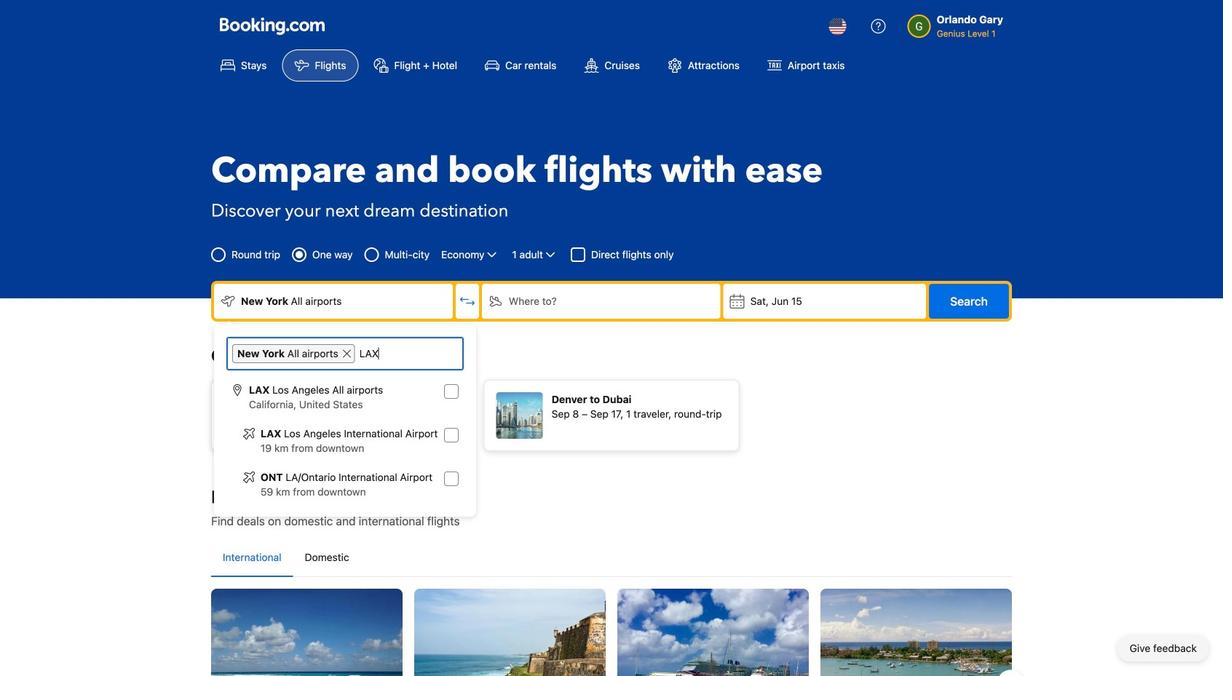 Task type: locate. For each thing, give the bounding box(es) containing it.
tab list
[[211, 539, 1012, 578]]

region
[[200, 583, 1024, 677]]

your account menu orlando gary genius level 1 element
[[908, 12, 1004, 40]]

new york to montego bay image
[[821, 589, 1012, 677]]

new york to oranjestad image
[[618, 589, 809, 677]]

Airport or city text field
[[358, 344, 458, 363]]

new york to cancún image
[[211, 589, 403, 677]]



Task type: vqa. For each thing, say whether or not it's contained in the screenshot.
New in the NEW ORLEANS TO MIAMI DEC 18 - DEC 25 · ROUND TRIP
no



Task type: describe. For each thing, give the bounding box(es) containing it.
press enter to select airport, and then press spacebar to add another airport element
[[226, 377, 465, 505]]

flights homepage image
[[220, 17, 325, 35]]

new york to san juan image
[[414, 589, 606, 677]]



